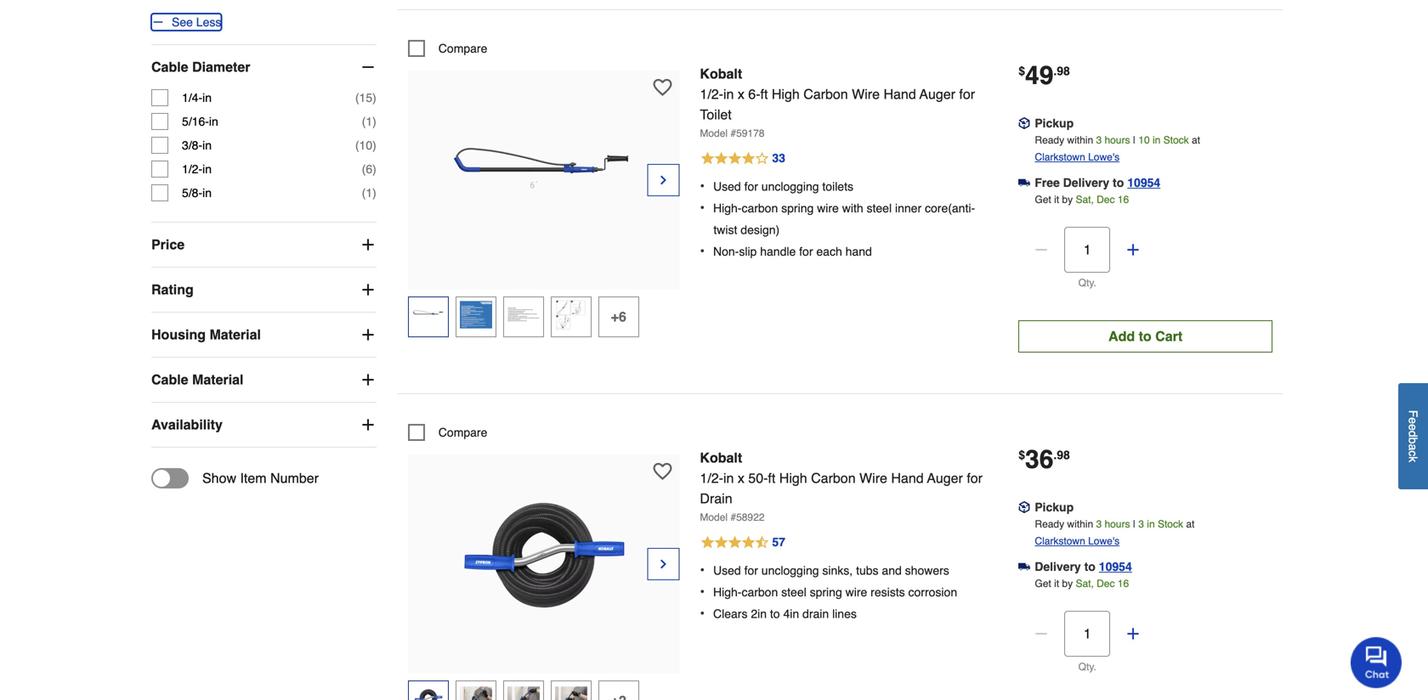 Task type: vqa. For each thing, say whether or not it's contained in the screenshot.
a metal mesh drywall repair square. image
no



Task type: locate. For each thing, give the bounding box(es) containing it.
get down delivery to 10954
[[1035, 578, 1052, 590]]

0 vertical spatial qty.
[[1079, 277, 1097, 289]]

1/2- inside "kobalt 1/2-in x 50-ft high carbon wire hand auger for drain model # 58922"
[[700, 470, 723, 486]]

wire for 49
[[852, 86, 880, 102]]

in inside ready within 3 hours | 3 in stock at clarkstown lowe's
[[1147, 519, 1155, 530]]

unclogging inside • used for unclogging sinks, tubs and showers • high-carbon steel spring wire resists corrosion • clears 2in to 4in drain lines
[[762, 564, 819, 578]]

hand for 49
[[884, 86, 916, 102]]

3
[[1096, 134, 1102, 146], [1096, 519, 1102, 530], [1139, 519, 1144, 530]]

1 $ from the top
[[1019, 64, 1025, 78]]

wire inside "kobalt 1/2-in x 50-ft high carbon wire hand auger for drain model # 58922"
[[860, 470, 888, 486]]

for left 36
[[967, 470, 983, 486]]

pickup right pickup image
[[1035, 116, 1074, 130]]

2 kobalt from the top
[[700, 450, 742, 466]]

hours
[[1105, 134, 1130, 146], [1105, 519, 1130, 530]]

2 ready from the top
[[1035, 519, 1065, 530]]

ft
[[761, 86, 768, 102], [768, 470, 776, 486]]

get it by sat, dec 16 for 49
[[1035, 194, 1129, 206]]

0 vertical spatial delivery
[[1063, 176, 1110, 189]]

high right 50-
[[779, 470, 807, 486]]

| inside ready within 3 hours | 10 in stock at clarkstown lowe's
[[1133, 134, 1136, 146]]

0 vertical spatial minus image
[[359, 59, 376, 76]]

1 vertical spatial stepper number input field with increment and decrement buttons number field
[[1065, 611, 1111, 657]]

2 sat, from the top
[[1076, 578, 1094, 590]]

1 vertical spatial lowe's
[[1088, 536, 1120, 547]]

compare inside 5013100597 element
[[439, 42, 487, 55]]

2 ) from the top
[[373, 115, 376, 128]]

1 vertical spatial by
[[1062, 578, 1073, 590]]

clears
[[713, 607, 748, 621]]

$ inside '$ 36 .98'
[[1019, 448, 1025, 462]]

minus image
[[359, 59, 376, 76], [1033, 626, 1050, 643]]

2 get from the top
[[1035, 578, 1052, 590]]

steel right with on the top right of page
[[867, 201, 892, 215]]

get it by sat, dec 16 down free delivery to 10954
[[1035, 194, 1129, 206]]

0 vertical spatial model
[[700, 127, 728, 139]]

1 unclogging from the top
[[762, 180, 819, 193]]

model inside "kobalt 1/2-in x 50-ft high carbon wire hand auger for drain model # 58922"
[[700, 512, 728, 524]]

2 .98 from the top
[[1054, 448, 1070, 462]]

carbon inside "kobalt 1/2-in x 50-ft high carbon wire hand auger for drain model # 58922"
[[811, 470, 856, 486]]

within inside ready within 3 hours | 3 in stock at clarkstown lowe's
[[1067, 519, 1093, 530]]

0 vertical spatial stepper number input field with increment and decrement buttons number field
[[1065, 227, 1111, 273]]

2 model from the top
[[700, 512, 728, 524]]

2 qty. from the top
[[1079, 661, 1097, 673]]

stock
[[1164, 134, 1189, 146], [1158, 519, 1183, 530]]

x inside "kobalt 1/2-in x 50-ft high carbon wire hand auger for drain model # 58922"
[[738, 470, 745, 486]]

high- inside • used for unclogging sinks, tubs and showers • high-carbon steel spring wire resists corrosion • clears 2in to 4in drain lines
[[713, 586, 742, 599]]

model down 'drain'
[[700, 512, 728, 524]]

0 vertical spatial heart outline image
[[653, 78, 672, 97]]

$ inside $ 49 .98
[[1019, 64, 1025, 78]]

3 ) from the top
[[373, 139, 376, 152]]

stock inside ready within 3 hours | 10 in stock at clarkstown lowe's
[[1164, 134, 1189, 146]]

2 it from the top
[[1054, 578, 1059, 590]]

( 1 ) down ( 6 )
[[362, 186, 376, 200]]

clarkstown
[[1035, 151, 1086, 163], [1035, 536, 1086, 547]]

minus image inside cable diameter button
[[359, 59, 376, 76]]

2 vertical spatial 1/2-
[[700, 470, 723, 486]]

$ up pickup image
[[1019, 64, 1025, 78]]

steel up 4in
[[781, 586, 807, 599]]

by down delivery to 10954
[[1062, 578, 1073, 590]]

2 • from the top
[[700, 200, 705, 215]]

for inside • used for unclogging sinks, tubs and showers • high-carbon steel spring wire resists corrosion • clears 2in to 4in drain lines
[[744, 564, 758, 578]]

0 vertical spatial sat,
[[1076, 194, 1094, 206]]

it
[[1054, 194, 1059, 206], [1054, 578, 1059, 590]]

| inside ready within 3 hours | 3 in stock at clarkstown lowe's
[[1133, 519, 1136, 530]]

high right 6-
[[772, 86, 800, 102]]

in inside ready within 3 hours | 10 in stock at clarkstown lowe's
[[1153, 134, 1161, 146]]

f e e d b a c k
[[1407, 410, 1420, 463]]

2 carbon from the top
[[742, 586, 778, 599]]

high inside "kobalt 1/2-in x 6-ft high carbon wire hand auger for toilet model # 59178"
[[772, 86, 800, 102]]

model inside "kobalt 1/2-in x 6-ft high carbon wire hand auger for toilet model # 59178"
[[700, 127, 728, 139]]

2 within from the top
[[1067, 519, 1093, 530]]

by for 49
[[1062, 194, 1073, 206]]

carbon up "57" button
[[811, 470, 856, 486]]

to inside • used for unclogging sinks, tubs and showers • high-carbon steel spring wire resists corrosion • clears 2in to 4in drain lines
[[770, 607, 780, 621]]

get down free
[[1035, 194, 1052, 206]]

for
[[959, 86, 975, 102], [744, 180, 758, 193], [799, 245, 813, 258], [967, 470, 983, 486], [744, 564, 758, 578]]

high- up twist
[[713, 201, 742, 215]]

1 vertical spatial within
[[1067, 519, 1093, 530]]

steel inside • used for unclogging toilets • high-carbon spring wire with steel inner core(anti- twist design) • non-slip handle for each hand
[[867, 201, 892, 215]]

spring up drain
[[810, 586, 842, 599]]

1 get from the top
[[1035, 194, 1052, 206]]

show item number element
[[151, 469, 319, 489]]

0 vertical spatial at
[[1192, 134, 1200, 146]]

1 vertical spatial |
[[1133, 519, 1136, 530]]

0 vertical spatial ready
[[1035, 134, 1065, 146]]

used
[[713, 180, 741, 193], [713, 564, 741, 578]]

clarkstown for 49
[[1035, 151, 1086, 163]]

0 vertical spatial ft
[[761, 86, 768, 102]]

carbon
[[742, 201, 778, 215], [742, 586, 778, 599]]

x left 6-
[[738, 86, 745, 102]]

dec
[[1097, 194, 1115, 206], [1097, 578, 1115, 590]]

within inside ready within 3 hours | 10 in stock at clarkstown lowe's
[[1067, 134, 1093, 146]]

b
[[1407, 437, 1420, 444]]

hours up delivery to 10954
[[1105, 519, 1130, 530]]

wire for 36
[[860, 470, 888, 486]]

ft up 57 at the bottom of page
[[768, 470, 776, 486]]

1 ready from the top
[[1035, 134, 1065, 146]]

0 vertical spatial used
[[713, 180, 741, 193]]

1 down 15
[[366, 115, 373, 128]]

get
[[1035, 194, 1052, 206], [1035, 578, 1052, 590]]

0 vertical spatial minus image
[[151, 15, 165, 29]]

non-
[[713, 245, 739, 258]]

at inside ready within 3 hours | 10 in stock at clarkstown lowe's
[[1192, 134, 1200, 146]]

1 vertical spatial pickup
[[1035, 501, 1074, 514]]

for inside "kobalt 1/2-in x 6-ft high carbon wire hand auger for toilet model # 59178"
[[959, 86, 975, 102]]

within up free delivery to 10954
[[1067, 134, 1093, 146]]

kobalt inside "kobalt 1/2-in x 50-ft high carbon wire hand auger for drain model # 58922"
[[700, 450, 742, 466]]

unclogging down 57 at the bottom of page
[[762, 564, 819, 578]]

0 vertical spatial wire
[[852, 86, 880, 102]]

clarkstown inside ready within 3 hours | 3 in stock at clarkstown lowe's
[[1035, 536, 1086, 547]]

get it by sat, dec 16 for 36
[[1035, 578, 1129, 590]]

16 down free delivery to 10954
[[1118, 194, 1129, 206]]

( 1 ) down 15
[[362, 115, 376, 128]]

e up d
[[1407, 418, 1420, 424]]

5 • from the top
[[700, 584, 705, 600]]

chevron right image
[[657, 556, 670, 573]]

2 cable from the top
[[151, 372, 188, 388]]

1 get it by sat, dec 16 from the top
[[1035, 194, 1129, 206]]

it down delivery to 10954
[[1054, 578, 1059, 590]]

2 clarkstown from the top
[[1035, 536, 1086, 547]]

# inside "kobalt 1/2-in x 6-ft high carbon wire hand auger for toilet model # 59178"
[[731, 127, 736, 139]]

1 vertical spatial hand
[[891, 470, 924, 486]]

qty.
[[1079, 277, 1097, 289], [1079, 661, 1097, 673]]

0 vertical spatial carbon
[[742, 201, 778, 215]]

( for 1/2-in
[[362, 162, 366, 176]]

spring up handle at right top
[[781, 201, 814, 215]]

1 ) from the top
[[373, 91, 376, 105]]

1 hours from the top
[[1105, 134, 1130, 146]]

1 vertical spatial wire
[[860, 470, 888, 486]]

( for 5/8-in
[[362, 186, 366, 200]]

clarkstown lowe's button up free delivery to 10954
[[1035, 149, 1120, 166]]

) up ( 10 )
[[373, 91, 376, 105]]

1 vertical spatial auger
[[927, 470, 963, 486]]

lowe's inside ready within 3 hours | 3 in stock at clarkstown lowe's
[[1088, 536, 1120, 547]]

material down housing material
[[192, 372, 244, 388]]

x left 50-
[[738, 470, 745, 486]]

6-
[[748, 86, 761, 102]]

minus image up '( 15 )'
[[359, 59, 376, 76]]

2 stepper number input field with increment and decrement buttons number field from the top
[[1065, 611, 1111, 657]]

1 vertical spatial 10954 button
[[1099, 558, 1132, 575]]

chat invite button image
[[1351, 637, 1403, 689]]

( for 5/16-in
[[362, 115, 366, 128]]

c
[[1407, 451, 1420, 457]]

wire inside "kobalt 1/2-in x 6-ft high carbon wire hand auger for toilet model # 59178"
[[852, 86, 880, 102]]

5 ) from the top
[[373, 186, 376, 200]]

( down '( 15 )'
[[355, 139, 359, 152]]

0 vertical spatial 1/2-
[[700, 86, 723, 102]]

minus image down free
[[1033, 241, 1050, 258]]

1 carbon from the top
[[742, 201, 778, 215]]

1 vertical spatial carbon
[[811, 470, 856, 486]]

hand for 36
[[891, 470, 924, 486]]

kobalt up 'drain'
[[700, 450, 742, 466]]

2 x from the top
[[738, 470, 745, 486]]

( down ( 10 )
[[362, 162, 366, 176]]

for left each
[[799, 245, 813, 258]]

kobalt for 49
[[700, 66, 742, 82]]

2 # from the top
[[731, 512, 736, 524]]

0 vertical spatial x
[[738, 86, 745, 102]]

x
[[738, 86, 745, 102], [738, 470, 745, 486]]

material down rating 'button'
[[210, 327, 261, 343]]

10954 button for 36
[[1099, 558, 1132, 575]]

0 vertical spatial carbon
[[804, 86, 848, 102]]

dec down delivery to 10954
[[1097, 578, 1115, 590]]

0 vertical spatial clarkstown
[[1035, 151, 1086, 163]]

1 heart outline image from the top
[[653, 78, 672, 97]]

10954 button for 49
[[1128, 174, 1161, 191]]

Stepper number input field with increment and decrement buttons number field
[[1065, 227, 1111, 273], [1065, 611, 1111, 657]]

hours up free delivery to 10954
[[1105, 134, 1130, 146]]

5013100597 element
[[408, 40, 487, 57]]

heart outline image for 36
[[653, 462, 672, 481]]

ready inside ready within 3 hours | 3 in stock at clarkstown lowe's
[[1035, 519, 1065, 530]]

1 vertical spatial kobalt
[[700, 450, 742, 466]]

1 vertical spatial gallery item 0 image
[[450, 463, 637, 650]]

material for housing material
[[210, 327, 261, 343]]

0 vertical spatial ( 1 )
[[362, 115, 376, 128]]

ready inside ready within 3 hours | 10 in stock at clarkstown lowe's
[[1035, 134, 1065, 146]]

within for 49
[[1067, 134, 1093, 146]]

0 vertical spatial lowe's
[[1088, 151, 1120, 163]]

1/2- up 'drain'
[[700, 470, 723, 486]]

4 • from the top
[[700, 562, 705, 578]]

for down 4.5 stars image
[[744, 564, 758, 578]]

ft inside "kobalt 1/2-in x 6-ft high carbon wire hand auger for toilet model # 59178"
[[761, 86, 768, 102]]

get it by sat, dec 16
[[1035, 194, 1129, 206], [1035, 578, 1129, 590]]

minus image down delivery to 10954
[[1033, 626, 1050, 643]]

2 gallery item 0 image from the top
[[450, 463, 637, 650]]

1 dec from the top
[[1097, 194, 1115, 206]]

material inside button
[[210, 327, 261, 343]]

in
[[723, 86, 734, 102], [202, 91, 212, 105], [209, 115, 218, 128], [1153, 134, 1161, 146], [202, 139, 212, 152], [202, 162, 212, 176], [202, 186, 212, 200], [723, 470, 734, 486], [1147, 519, 1155, 530]]

carbon inside • used for unclogging sinks, tubs and showers • high-carbon steel spring wire resists corrosion • clears 2in to 4in drain lines
[[742, 586, 778, 599]]

1 vertical spatial hours
[[1105, 519, 1130, 530]]

2 used from the top
[[713, 564, 741, 578]]

clarkstown inside ready within 3 hours | 10 in stock at clarkstown lowe's
[[1035, 151, 1086, 163]]

2 pickup from the top
[[1035, 501, 1074, 514]]

plus image inside availability button
[[359, 417, 376, 434]]

carbon up design)
[[742, 201, 778, 215]]

compare for 36
[[439, 426, 487, 439]]

0 vertical spatial stock
[[1164, 134, 1189, 146]]

1 sat, from the top
[[1076, 194, 1094, 206]]

0 horizontal spatial wire
[[817, 201, 839, 215]]

to right add
[[1139, 329, 1152, 344]]

1 vertical spatial ready
[[1035, 519, 1065, 530]]

1 lowe's from the top
[[1088, 151, 1120, 163]]

1 within from the top
[[1067, 134, 1093, 146]]

0 vertical spatial wire
[[817, 201, 839, 215]]

1 compare from the top
[[439, 42, 487, 55]]

0 vertical spatial compare
[[439, 42, 487, 55]]

5013102021 element
[[408, 424, 487, 441]]

3 • from the top
[[700, 243, 705, 259]]

$ for 36
[[1019, 448, 1025, 462]]

sat, down delivery to 10954
[[1076, 578, 1094, 590]]

minus image left see
[[151, 15, 165, 29]]

2 16 from the top
[[1118, 578, 1129, 590]]

1 it from the top
[[1054, 194, 1059, 206]]

compare inside 5013102021 element
[[439, 426, 487, 439]]

auger inside "kobalt 1/2-in x 50-ft high carbon wire hand auger for drain model # 58922"
[[927, 470, 963, 486]]

diameter
[[192, 59, 250, 75]]

used inside • used for unclogging toilets • high-carbon spring wire with steel inner core(anti- twist design) • non-slip handle for each hand
[[713, 180, 741, 193]]

e
[[1407, 418, 1420, 424], [1407, 424, 1420, 431]]

2 1 from the top
[[366, 186, 373, 200]]

1 vertical spatial it
[[1054, 578, 1059, 590]]

1/2-
[[700, 86, 723, 102], [182, 162, 202, 176], [700, 470, 723, 486]]

1 vertical spatial compare
[[439, 426, 487, 439]]

0 vertical spatial gallery item 0 image
[[450, 79, 637, 266]]

3/8-
[[182, 139, 202, 152]]

16
[[1118, 194, 1129, 206], [1118, 578, 1129, 590]]

+6
[[611, 309, 627, 325]]

) down 15
[[373, 115, 376, 128]]

0 vertical spatial clarkstown lowe's button
[[1035, 149, 1120, 166]]

pickup image
[[1019, 117, 1031, 129]]

1 clarkstown lowe's button from the top
[[1035, 149, 1120, 166]]

.98 inside $ 49 .98
[[1054, 64, 1070, 78]]

0 horizontal spatial minus image
[[151, 15, 165, 29]]

1 vertical spatial clarkstown lowe's button
[[1035, 533, 1120, 550]]

0 vertical spatial 1
[[366, 115, 373, 128]]

pickup for 49
[[1035, 116, 1074, 130]]

1 vertical spatial #
[[731, 512, 736, 524]]

2 | from the top
[[1133, 519, 1136, 530]]

6
[[366, 162, 373, 176]]

( 1 ) for 5/8-in
[[362, 186, 376, 200]]

0 vertical spatial #
[[731, 127, 736, 139]]

1 vertical spatial $
[[1019, 448, 1025, 462]]

#
[[731, 127, 736, 139], [731, 512, 736, 524]]

3 for 36
[[1096, 519, 1102, 530]]

.98 inside '$ 36 .98'
[[1054, 448, 1070, 462]]

) down ( 10 )
[[373, 162, 376, 176]]

1 clarkstown from the top
[[1035, 151, 1086, 163]]

resists
[[871, 586, 905, 599]]

x for 49
[[738, 86, 745, 102]]

high- up clears
[[713, 586, 742, 599]]

cable inside button
[[151, 59, 188, 75]]

high- inside • used for unclogging toilets • high-carbon spring wire with steel inner core(anti- twist design) • non-slip handle for each hand
[[713, 201, 742, 215]]

high inside "kobalt 1/2-in x 50-ft high carbon wire hand auger for drain model # 58922"
[[779, 470, 807, 486]]

to down ready within 3 hours | 10 in stock at clarkstown lowe's
[[1113, 176, 1124, 189]]

1 vertical spatial clarkstown
[[1035, 536, 1086, 547]]

delivery right free
[[1063, 176, 1110, 189]]

actual price $49.98 element
[[1019, 61, 1070, 90]]

1/2- up toilet
[[700, 86, 723, 102]]

cable
[[151, 59, 188, 75], [151, 372, 188, 388]]

1 | from the top
[[1133, 134, 1136, 146]]

stock inside ready within 3 hours | 3 in stock at clarkstown lowe's
[[1158, 519, 1183, 530]]

minus image
[[151, 15, 165, 29], [1033, 241, 1050, 258]]

ready within 3 hours | 10 in stock at clarkstown lowe's
[[1035, 134, 1200, 163]]

e up b
[[1407, 424, 1420, 431]]

steel inside • used for unclogging sinks, tubs and showers • high-carbon steel spring wire resists corrosion • clears 2in to 4in drain lines
[[781, 586, 807, 599]]

1 vertical spatial 1
[[366, 186, 373, 200]]

10 up free delivery to 10954
[[1139, 134, 1150, 146]]

10954 down ready within 3 hours | 3 in stock at clarkstown lowe's
[[1099, 560, 1132, 574]]

lowe's up delivery to 10954
[[1088, 536, 1120, 547]]

it down free
[[1054, 194, 1059, 206]]

1 x from the top
[[738, 86, 745, 102]]

0 vertical spatial dec
[[1097, 194, 1115, 206]]

2 heart outline image from the top
[[653, 462, 672, 481]]

model for 49
[[700, 127, 728, 139]]

1 vertical spatial steel
[[781, 586, 807, 599]]

# down toilet
[[731, 127, 736, 139]]

unclogging inside • used for unclogging toilets • high-carbon spring wire with steel inner core(anti- twist design) • non-slip handle for each hand
[[762, 180, 819, 193]]

wire down tubs
[[846, 586, 867, 599]]

1 horizontal spatial minus image
[[1033, 626, 1050, 643]]

lowe's inside ready within 3 hours | 10 in stock at clarkstown lowe's
[[1088, 151, 1120, 163]]

1 1 from the top
[[366, 115, 373, 128]]

compare
[[439, 42, 487, 55], [439, 426, 487, 439]]

1 by from the top
[[1062, 194, 1073, 206]]

steel for 36
[[781, 586, 807, 599]]

.98
[[1054, 64, 1070, 78], [1054, 448, 1070, 462]]

2 by from the top
[[1062, 578, 1073, 590]]

( 1 ) for 5/16-in
[[362, 115, 376, 128]]

1 vertical spatial heart outline image
[[653, 462, 672, 481]]

1 vertical spatial ( 1 )
[[362, 186, 376, 200]]

0 horizontal spatial steel
[[781, 586, 807, 599]]

1 used from the top
[[713, 180, 741, 193]]

ft for 49
[[761, 86, 768, 102]]

1 vertical spatial 16
[[1118, 578, 1129, 590]]

get for 36
[[1035, 578, 1052, 590]]

0 vertical spatial cable
[[151, 59, 188, 75]]

show item number
[[202, 471, 319, 486]]

) down ( 6 )
[[373, 186, 376, 200]]

1 vertical spatial ft
[[768, 470, 776, 486]]

0 vertical spatial high
[[772, 86, 800, 102]]

1 vertical spatial wire
[[846, 586, 867, 599]]

1 vertical spatial spring
[[810, 586, 842, 599]]

carbon up the 33 button
[[804, 86, 848, 102]]

2 compare from the top
[[439, 426, 487, 439]]

$ up pickup icon
[[1019, 448, 1025, 462]]

cable inside button
[[151, 372, 188, 388]]

actual price $36.98 element
[[1019, 445, 1070, 474]]

1/2- down the 3/8-
[[182, 162, 202, 176]]

ft inside "kobalt 1/2-in x 50-ft high carbon wire hand auger for drain model # 58922"
[[768, 470, 776, 486]]

plus image inside housing material button
[[359, 327, 376, 344]]

2 hours from the top
[[1105, 519, 1130, 530]]

2 ( 1 ) from the top
[[362, 186, 376, 200]]

0 vertical spatial unclogging
[[762, 180, 819, 193]]

0 vertical spatial auger
[[920, 86, 956, 102]]

1 vertical spatial high-
[[713, 586, 742, 599]]

carbon up 2in
[[742, 586, 778, 599]]

1 gallery item 0 image from the top
[[450, 79, 637, 266]]

1 ( 1 ) from the top
[[362, 115, 376, 128]]

10954 button down ready within 3 hours | 10 in stock at clarkstown lowe's
[[1128, 174, 1161, 191]]

1 horizontal spatial minus image
[[1033, 241, 1050, 258]]

16 for 36
[[1118, 578, 1129, 590]]

2 unclogging from the top
[[762, 564, 819, 578]]

clarkstown lowe's button
[[1035, 149, 1120, 166], [1035, 533, 1120, 550]]

within
[[1067, 134, 1093, 146], [1067, 519, 1093, 530]]

clarkstown lowe's button up delivery to 10954
[[1035, 533, 1120, 550]]

1 vertical spatial carbon
[[742, 586, 778, 599]]

# for 36
[[731, 512, 736, 524]]

model down toilet
[[700, 127, 728, 139]]

thumbnail image
[[412, 299, 444, 331], [460, 299, 492, 331], [507, 299, 540, 331], [555, 299, 587, 331], [412, 683, 444, 701], [460, 683, 492, 701], [507, 683, 540, 701], [555, 683, 587, 701]]

1 horizontal spatial 10
[[1139, 134, 1150, 146]]

gallery item 0 image
[[450, 79, 637, 266], [450, 463, 637, 650]]

high
[[772, 86, 800, 102], [779, 470, 807, 486]]

dec down free delivery to 10954
[[1097, 194, 1115, 206]]

# inside "kobalt 1/2-in x 50-ft high carbon wire hand auger for drain model # 58922"
[[731, 512, 736, 524]]

at inside ready within 3 hours | 3 in stock at clarkstown lowe's
[[1186, 519, 1195, 530]]

1 vertical spatial material
[[192, 372, 244, 388]]

carbon inside • used for unclogging toilets • high-carbon spring wire with steel inner core(anti- twist design) • non-slip handle for each hand
[[742, 201, 778, 215]]

2 $ from the top
[[1019, 448, 1025, 462]]

auger
[[920, 86, 956, 102], [927, 470, 963, 486]]

( down ( 6 )
[[362, 186, 366, 200]]

kobalt inside "kobalt 1/2-in x 6-ft high carbon wire hand auger for toilet model # 59178"
[[700, 66, 742, 82]]

carbon inside "kobalt 1/2-in x 6-ft high carbon wire hand auger for toilet model # 59178"
[[804, 86, 848, 102]]

a
[[1407, 444, 1420, 451]]

2 high- from the top
[[713, 586, 742, 599]]

carbon
[[804, 86, 848, 102], [811, 470, 856, 486]]

( 1 )
[[362, 115, 376, 128], [362, 186, 376, 200]]

2 lowe's from the top
[[1088, 536, 1120, 547]]

housing
[[151, 327, 206, 343]]

showers
[[905, 564, 950, 578]]

hand inside "kobalt 1/2-in x 50-ft high carbon wire hand auger for drain model # 58922"
[[891, 470, 924, 486]]

at
[[1192, 134, 1200, 146], [1186, 519, 1195, 530]]

plus image for housing material
[[359, 327, 376, 344]]

1/2- inside "kobalt 1/2-in x 6-ft high carbon wire hand auger for toilet model # 59178"
[[700, 86, 723, 102]]

hours inside ready within 3 hours | 3 in stock at clarkstown lowe's
[[1105, 519, 1130, 530]]

used down 4.5 stars image
[[713, 564, 741, 578]]

within up delivery to 10954
[[1067, 519, 1093, 530]]

0 vertical spatial .98
[[1054, 64, 1070, 78]]

steel
[[867, 201, 892, 215], [781, 586, 807, 599]]

delivery
[[1063, 176, 1110, 189], [1035, 560, 1081, 574]]

auger for 49
[[920, 86, 956, 102]]

hours inside ready within 3 hours | 10 in stock at clarkstown lowe's
[[1105, 134, 1130, 146]]

2 e from the top
[[1407, 424, 1420, 431]]

by for 36
[[1062, 578, 1073, 590]]

dec for 36
[[1097, 578, 1115, 590]]

plus image inside cable material button
[[359, 372, 376, 389]]

1 high- from the top
[[713, 201, 742, 215]]

0 vertical spatial within
[[1067, 134, 1093, 146]]

pickup image
[[1019, 502, 1031, 514]]

delivery right truck filled icon
[[1035, 560, 1081, 574]]

auger inside "kobalt 1/2-in x 6-ft high carbon wire hand auger for toilet model # 59178"
[[920, 86, 956, 102]]

36
[[1025, 445, 1054, 474]]

by down free delivery to 10954
[[1062, 194, 1073, 206]]

less
[[196, 15, 221, 29]]

0 vertical spatial 16
[[1118, 194, 1129, 206]]

10954
[[1128, 176, 1161, 189], [1099, 560, 1132, 574]]

0 horizontal spatial minus image
[[359, 59, 376, 76]]

( down 15
[[362, 115, 366, 128]]

high-
[[713, 201, 742, 215], [713, 586, 742, 599]]

1 vertical spatial model
[[700, 512, 728, 524]]

sat, down free delivery to 10954
[[1076, 194, 1094, 206]]

1 vertical spatial at
[[1186, 519, 1195, 530]]

drain
[[700, 491, 733, 507]]

1 .98 from the top
[[1054, 64, 1070, 78]]

0 vertical spatial pickup
[[1035, 116, 1074, 130]]

wire up "57" button
[[860, 470, 888, 486]]

57 button
[[700, 533, 998, 553]]

1 model from the top
[[700, 127, 728, 139]]

1 vertical spatial used
[[713, 564, 741, 578]]

1 vertical spatial get
[[1035, 578, 1052, 590]]

1 for 5/16-in
[[366, 115, 373, 128]]

to down ready within 3 hours | 3 in stock at clarkstown lowe's
[[1085, 560, 1096, 574]]

) for 1/4-in
[[373, 91, 376, 105]]

( up ( 10 )
[[355, 91, 359, 105]]

16 down delivery to 10954
[[1118, 578, 1129, 590]]

)
[[373, 91, 376, 105], [373, 115, 376, 128], [373, 139, 376, 152], [373, 162, 376, 176], [373, 186, 376, 200]]

# down 'drain'
[[731, 512, 736, 524]]

cable down housing
[[151, 372, 188, 388]]

pickup
[[1035, 116, 1074, 130], [1035, 501, 1074, 514]]

drain
[[803, 607, 829, 621]]

( 15 )
[[355, 91, 376, 105]]

2 get it by sat, dec 16 from the top
[[1035, 578, 1129, 590]]

1 vertical spatial x
[[738, 470, 745, 486]]

clarkstown up free
[[1035, 151, 1086, 163]]

1 cable from the top
[[151, 59, 188, 75]]

0 vertical spatial $
[[1019, 64, 1025, 78]]

lines
[[832, 607, 857, 621]]

wire down toilets
[[817, 201, 839, 215]]

wire up the 33 button
[[852, 86, 880, 102]]

hand inside "kobalt 1/2-in x 6-ft high carbon wire hand auger for toilet model # 59178"
[[884, 86, 916, 102]]

1 vertical spatial 1/2-
[[182, 162, 202, 176]]

3 for 49
[[1096, 134, 1102, 146]]

for left 49
[[959, 86, 975, 102]]

design)
[[741, 223, 780, 237]]

spring
[[781, 201, 814, 215], [810, 586, 842, 599]]

0 vertical spatial 10954 button
[[1128, 174, 1161, 191]]

1 16 from the top
[[1118, 194, 1129, 206]]

1 # from the top
[[731, 127, 736, 139]]

stepper number input field with increment and decrement buttons number field down delivery to 10954
[[1065, 611, 1111, 657]]

1 vertical spatial sat,
[[1076, 578, 1094, 590]]

) up 6
[[373, 139, 376, 152]]

.98 for 49
[[1054, 64, 1070, 78]]

1 vertical spatial minus image
[[1033, 626, 1050, 643]]

.98 for 36
[[1054, 448, 1070, 462]]

pickup for 36
[[1035, 501, 1074, 514]]

plus image
[[1125, 241, 1142, 258], [359, 281, 376, 298], [359, 327, 376, 344], [359, 372, 376, 389], [359, 417, 376, 434], [1125, 626, 1142, 643]]

0 vertical spatial get it by sat, dec 16
[[1035, 194, 1129, 206]]

material inside button
[[192, 372, 244, 388]]

| for 36
[[1133, 519, 1136, 530]]

1 horizontal spatial wire
[[846, 586, 867, 599]]

unclogging down 33
[[762, 180, 819, 193]]

pickup right pickup icon
[[1035, 501, 1074, 514]]

within for 36
[[1067, 519, 1093, 530]]

1 vertical spatial get it by sat, dec 16
[[1035, 578, 1129, 590]]

clarkstown up delivery to 10954
[[1035, 536, 1086, 547]]

) for 5/16-in
[[373, 115, 376, 128]]

used down 4 stars "image" at the top of page
[[713, 180, 741, 193]]

33 button
[[700, 149, 998, 169]]

ready within 3 hours | 3 in stock at clarkstown lowe's
[[1035, 519, 1195, 547]]

unclogging for 49
[[762, 180, 819, 193]]

lowe's
[[1088, 151, 1120, 163], [1088, 536, 1120, 547]]

1 pickup from the top
[[1035, 116, 1074, 130]]

show
[[202, 471, 236, 486]]

cable diameter
[[151, 59, 250, 75]]

2 clarkstown lowe's button from the top
[[1035, 533, 1120, 550]]

in inside "kobalt 1/2-in x 6-ft high carbon wire hand auger for toilet model # 59178"
[[723, 86, 734, 102]]

( 10 )
[[355, 139, 376, 152]]

sat, for 49
[[1076, 194, 1094, 206]]

10 up 6
[[359, 139, 373, 152]]

2 dec from the top
[[1097, 578, 1115, 590]]

4 ) from the top
[[373, 162, 376, 176]]

1 vertical spatial qty.
[[1079, 661, 1097, 673]]

1 vertical spatial stock
[[1158, 519, 1183, 530]]

10954 button down ready within 3 hours | 3 in stock at clarkstown lowe's
[[1099, 558, 1132, 575]]

ready for 36
[[1035, 519, 1065, 530]]

1 vertical spatial delivery
[[1035, 560, 1081, 574]]

1 vertical spatial high
[[779, 470, 807, 486]]

1 kobalt from the top
[[700, 66, 742, 82]]

ready up delivery to 10954
[[1035, 519, 1065, 530]]

6 • from the top
[[700, 606, 705, 621]]

2in
[[751, 607, 767, 621]]

ft up 59178
[[761, 86, 768, 102]]

hours for 49
[[1105, 134, 1130, 146]]

$
[[1019, 64, 1025, 78], [1019, 448, 1025, 462]]

x inside "kobalt 1/2-in x 6-ft high carbon wire hand auger for toilet model # 59178"
[[738, 86, 745, 102]]

1 vertical spatial unclogging
[[762, 564, 819, 578]]

cable up '1/4-'
[[151, 59, 188, 75]]

cable for cable diameter
[[151, 59, 188, 75]]

1 vertical spatial dec
[[1097, 578, 1115, 590]]

heart outline image
[[653, 78, 672, 97], [653, 462, 672, 481]]

0 vertical spatial it
[[1054, 194, 1059, 206]]

1/2-in
[[182, 162, 212, 176]]

0 vertical spatial hours
[[1105, 134, 1130, 146]]

stepper number input field with increment and decrement buttons number field down free delivery to 10954
[[1065, 227, 1111, 273]]

plus image inside rating 'button'
[[359, 281, 376, 298]]

3 inside ready within 3 hours | 10 in stock at clarkstown lowe's
[[1096, 134, 1102, 146]]

10954 down ready within 3 hours | 10 in stock at clarkstown lowe's
[[1128, 176, 1161, 189]]

used inside • used for unclogging sinks, tubs and showers • high-carbon steel spring wire resists corrosion • clears 2in to 4in drain lines
[[713, 564, 741, 578]]



Task type: describe. For each thing, give the bounding box(es) containing it.
5/8-in
[[182, 186, 212, 200]]

10 inside ready within 3 hours | 10 in stock at clarkstown lowe's
[[1139, 134, 1150, 146]]

f e e d b a c k button
[[1399, 383, 1428, 490]]

clarkstown for 36
[[1035, 536, 1086, 547]]

1 • from the top
[[700, 178, 705, 194]]

( for 3/8-in
[[355, 139, 359, 152]]

4 stars image
[[700, 149, 786, 169]]

f
[[1407, 410, 1420, 418]]

and
[[882, 564, 902, 578]]

lowe's for 36
[[1088, 536, 1120, 547]]

$ for 49
[[1019, 64, 1025, 78]]

free
[[1035, 176, 1060, 189]]

free delivery to 10954
[[1035, 176, 1161, 189]]

clarkstown lowe's button for 49
[[1035, 149, 1120, 166]]

stock for 49
[[1164, 134, 1189, 146]]

price
[[151, 237, 185, 253]]

• used for unclogging sinks, tubs and showers • high-carbon steel spring wire resists corrosion • clears 2in to 4in drain lines
[[700, 562, 957, 621]]

lowe's for 49
[[1088, 151, 1120, 163]]

plus image for availability
[[359, 417, 376, 434]]

availability
[[151, 417, 223, 433]]

see less button
[[151, 14, 221, 31]]

15
[[359, 91, 373, 105]]

used for 36
[[713, 564, 741, 578]]

model for 36
[[700, 512, 728, 524]]

1/4-
[[182, 91, 202, 105]]

$ 49 .98
[[1019, 61, 1070, 90]]

each
[[817, 245, 842, 258]]

minus image inside see less button
[[151, 15, 165, 29]]

high for 36
[[779, 470, 807, 486]]

steel for 49
[[867, 201, 892, 215]]

it for 49
[[1054, 194, 1059, 206]]

# for 49
[[731, 127, 736, 139]]

plus image for rating
[[359, 281, 376, 298]]

slip
[[739, 245, 757, 258]]

used for 49
[[713, 180, 741, 193]]

truck filled image
[[1019, 561, 1031, 573]]

1/2- for 36
[[700, 470, 723, 486]]

inner
[[895, 201, 922, 215]]

rating button
[[151, 268, 376, 312]]

see less
[[172, 15, 221, 29]]

rating
[[151, 282, 194, 298]]

49
[[1025, 61, 1054, 90]]

0 vertical spatial 10954
[[1128, 176, 1161, 189]]

1 qty. from the top
[[1079, 277, 1097, 289]]

truck filled image
[[1019, 177, 1031, 189]]

4.5 stars image
[[700, 533, 786, 553]]

( for 1/4-in
[[355, 91, 359, 105]]

material for cable material
[[192, 372, 244, 388]]

• used for unclogging toilets • high-carbon spring wire with steel inner core(anti- twist design) • non-slip handle for each hand
[[700, 178, 975, 259]]

delivery to 10954
[[1035, 560, 1132, 574]]

see
[[172, 15, 193, 29]]

chevron right image
[[657, 172, 670, 189]]

) for 1/2-in
[[373, 162, 376, 176]]

ready for 49
[[1035, 134, 1065, 146]]

cart
[[1156, 329, 1183, 344]]

5/8-
[[182, 186, 202, 200]]

( 6 )
[[362, 162, 376, 176]]

50-
[[748, 470, 768, 486]]

kobalt for 36
[[700, 450, 742, 466]]

compare for 49
[[439, 42, 487, 55]]

cable material
[[151, 372, 244, 388]]

clarkstown lowe's button for 36
[[1035, 533, 1120, 550]]

d
[[1407, 431, 1420, 437]]

x for 36
[[738, 470, 745, 486]]

k
[[1407, 457, 1420, 463]]

1/2- for 49
[[700, 86, 723, 102]]

handle
[[760, 245, 796, 258]]

carbon for 36
[[811, 470, 856, 486]]

spring inside • used for unclogging toilets • high-carbon spring wire with steel inner core(anti- twist design) • non-slip handle for each hand
[[781, 201, 814, 215]]

plus image for cable material
[[359, 372, 376, 389]]

plus image
[[359, 236, 376, 253]]

5/16-
[[182, 115, 209, 128]]

at for 36
[[1186, 519, 1195, 530]]

auger for 36
[[927, 470, 963, 486]]

cable diameter button
[[151, 45, 376, 89]]

housing material
[[151, 327, 261, 343]]

1 e from the top
[[1407, 418, 1420, 424]]

kobalt 1/2-in x 6-ft high carbon wire hand auger for toilet model # 59178
[[700, 66, 975, 139]]

to inside add to cart button
[[1139, 329, 1152, 344]]

) for 3/8-in
[[373, 139, 376, 152]]

sinks,
[[822, 564, 853, 578]]

$ 36 .98
[[1019, 445, 1070, 474]]

item
[[240, 471, 267, 486]]

hand
[[846, 245, 872, 258]]

price button
[[151, 223, 376, 267]]

add to cart
[[1109, 329, 1183, 344]]

wire inside • used for unclogging sinks, tubs and showers • high-carbon steel spring wire resists corrosion • clears 2in to 4in drain lines
[[846, 586, 867, 599]]

4in
[[783, 607, 799, 621]]

unclogging for 36
[[762, 564, 819, 578]]

cable material button
[[151, 358, 376, 402]]

1 vertical spatial 10954
[[1099, 560, 1132, 574]]

with
[[842, 201, 863, 215]]

0 horizontal spatial 10
[[359, 139, 373, 152]]

toilets
[[822, 180, 854, 193]]

at for 49
[[1192, 134, 1200, 146]]

carbon for 49
[[804, 86, 848, 102]]

1 vertical spatial minus image
[[1033, 241, 1050, 258]]

59178
[[736, 127, 765, 139]]

availability button
[[151, 403, 376, 447]]

16 for 49
[[1118, 194, 1129, 206]]

58922
[[736, 512, 765, 524]]

) for 5/8-in
[[373, 186, 376, 200]]

add
[[1109, 329, 1135, 344]]

wire inside • used for unclogging toilets • high-carbon spring wire with steel inner core(anti- twist design) • non-slip handle for each hand
[[817, 201, 839, 215]]

5/16-in
[[182, 115, 218, 128]]

core(anti-
[[925, 201, 975, 215]]

number
[[270, 471, 319, 486]]

gallery item 0 image for 36
[[450, 463, 637, 650]]

twist
[[714, 223, 737, 237]]

cable for cable material
[[151, 372, 188, 388]]

gallery item 0 image for 49
[[450, 79, 637, 266]]

housing material button
[[151, 313, 376, 357]]

it for 36
[[1054, 578, 1059, 590]]

get for 49
[[1035, 194, 1052, 206]]

tubs
[[856, 564, 879, 578]]

toilet
[[700, 107, 732, 122]]

33
[[772, 151, 786, 165]]

3/8-in
[[182, 139, 212, 152]]

spring inside • used for unclogging sinks, tubs and showers • high-carbon steel spring wire resists corrosion • clears 2in to 4in drain lines
[[810, 586, 842, 599]]

dec for 49
[[1097, 194, 1115, 206]]

kobalt 1/2-in x 50-ft high carbon wire hand auger for drain model # 58922
[[700, 450, 983, 524]]

in inside "kobalt 1/2-in x 50-ft high carbon wire hand auger for drain model # 58922"
[[723, 470, 734, 486]]

| for 49
[[1133, 134, 1136, 146]]

+6 button
[[598, 297, 639, 337]]

ft for 36
[[768, 470, 776, 486]]

stock for 36
[[1158, 519, 1183, 530]]

hours for 36
[[1105, 519, 1130, 530]]

sat, for 36
[[1076, 578, 1094, 590]]

1 stepper number input field with increment and decrement buttons number field from the top
[[1065, 227, 1111, 273]]

1/4-in
[[182, 91, 212, 105]]

heart outline image for 49
[[653, 78, 672, 97]]

corrosion
[[908, 586, 957, 599]]

1 for 5/8-in
[[366, 186, 373, 200]]

57
[[772, 536, 786, 549]]

for inside "kobalt 1/2-in x 50-ft high carbon wire hand auger for drain model # 58922"
[[967, 470, 983, 486]]

for down 4 stars "image" at the top of page
[[744, 180, 758, 193]]

add to cart button
[[1019, 320, 1273, 353]]

high for 49
[[772, 86, 800, 102]]



